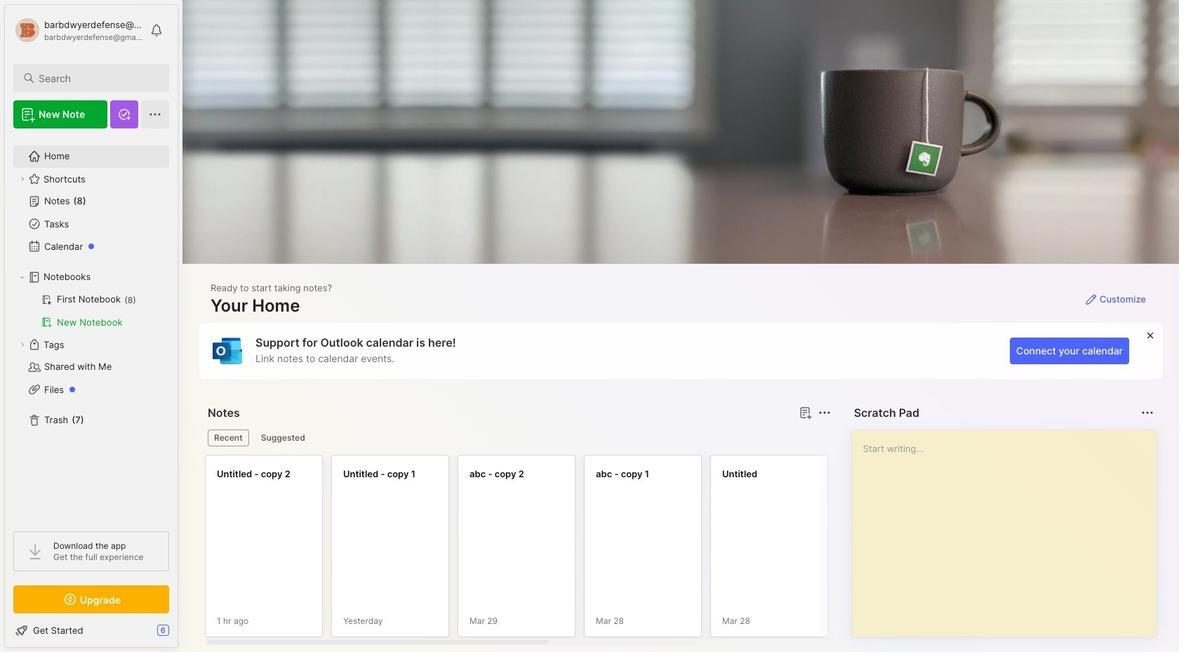 Task type: vqa. For each thing, say whether or not it's contained in the screenshot.
second tab from right
yes



Task type: describe. For each thing, give the bounding box(es) containing it.
2 tab from the left
[[255, 430, 311, 446]]

click to collapse image
[[177, 626, 188, 643]]

Account field
[[13, 16, 143, 44]]

more actions image
[[816, 404, 833, 421]]

Help and Learning task checklist field
[[5, 619, 178, 642]]

Start writing… text field
[[863, 430, 1156, 625]]

tree inside main element
[[5, 137, 178, 519]]

More actions field
[[815, 403, 834, 423]]

1 tab from the left
[[208, 430, 249, 446]]



Task type: locate. For each thing, give the bounding box(es) containing it.
tab list
[[208, 430, 829, 446]]

expand tags image
[[18, 340, 27, 349]]

Search text field
[[39, 72, 157, 85]]

expand notebooks image
[[18, 273, 27, 281]]

main element
[[0, 0, 183, 652]]

1 horizontal spatial tab
[[255, 430, 311, 446]]

group
[[13, 288, 168, 333]]

tab
[[208, 430, 249, 446], [255, 430, 311, 446]]

group inside main element
[[13, 288, 168, 333]]

none search field inside main element
[[39, 69, 157, 86]]

0 horizontal spatial tab
[[208, 430, 249, 446]]

None search field
[[39, 69, 157, 86]]

tree
[[5, 137, 178, 519]]

row group
[[205, 455, 1179, 646]]



